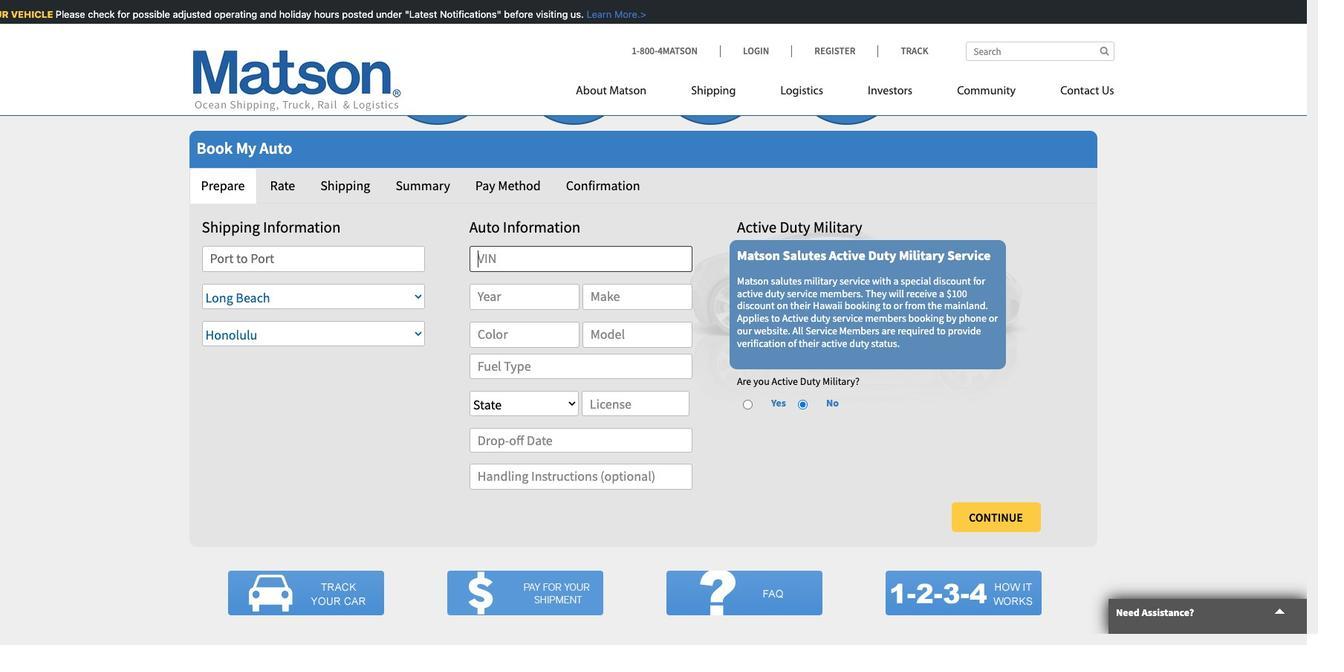 Task type: vqa. For each thing, say whether or not it's contained in the screenshot.
Learn More.> link
yes



Task type: describe. For each thing, give the bounding box(es) containing it.
on
[[777, 299, 788, 312]]

logistics link
[[758, 78, 846, 109]]

required
[[898, 324, 935, 337]]

before
[[503, 8, 532, 20]]

800-
[[640, 45, 658, 57]]

posted
[[341, 8, 372, 20]]

1 horizontal spatial a
[[939, 286, 945, 300]]

0 vertical spatial duty
[[765, 286, 785, 300]]

1 vertical spatial auto
[[470, 217, 500, 237]]

need assistance?
[[1116, 606, 1194, 619]]

contact
[[1061, 85, 1100, 97]]

top menu navigation
[[576, 78, 1114, 109]]

1 horizontal spatial military
[[899, 247, 945, 264]]

duty for are you active duty military?
[[800, 375, 821, 388]]

active up yes
[[772, 375, 798, 388]]

prepare link
[[189, 168, 257, 203]]

Drop-off Date text field
[[470, 428, 692, 453]]

for inside matson salutes military service with a special discount for active duty service members.  they will receive a $100 discount on their hawaii booking to or from the mainland. applies to active duty service members booking by phone or our website. all service members are required to provide verification of their active duty status.
[[973, 274, 985, 287]]

hawaii
[[813, 299, 843, 312]]

0 vertical spatial duty
[[780, 217, 811, 237]]

salutes
[[771, 274, 802, 287]]

confirmation link
[[554, 168, 652, 203]]

book
[[197, 137, 233, 158]]

0 vertical spatial their
[[790, 299, 811, 312]]

salutes
[[783, 247, 827, 264]]

pay                                                 method
[[476, 177, 541, 194]]

preparation
[[546, 85, 603, 98]]

0 horizontal spatial booking
[[845, 299, 881, 312]]

assistance?
[[1142, 606, 1194, 619]]

logistics
[[781, 85, 823, 97]]

$100
[[947, 286, 967, 300]]

0 horizontal spatial auto
[[260, 137, 292, 158]]

investors
[[868, 85, 913, 97]]

information for auto information
[[503, 217, 581, 237]]

Yes radio
[[743, 400, 753, 409]]

hours
[[313, 8, 338, 20]]

delivery
[[691, 85, 730, 98]]

are
[[882, 324, 896, 337]]

about matson
[[576, 85, 647, 97]]

Handling Instructions (optional) text field
[[470, 464, 692, 490]]

military
[[804, 274, 838, 287]]

members.
[[820, 286, 864, 300]]

confirmation
[[566, 177, 640, 194]]

learn
[[586, 8, 611, 20]]

rate link
[[258, 168, 307, 203]]

provide
[[948, 324, 981, 337]]

1 horizontal spatial booking
[[909, 311, 944, 325]]

0 vertical spatial military
[[814, 217, 863, 237]]

they
[[866, 286, 887, 300]]

please
[[54, 8, 84, 20]]

and
[[259, 8, 276, 20]]

1 horizontal spatial shipping
[[320, 177, 370, 194]]

matson salutes active duty military service
[[737, 247, 991, 264]]

search image
[[1100, 46, 1109, 56]]

shipping inside top menu navigation
[[691, 85, 736, 97]]

us
[[1102, 85, 1114, 97]]

Color text field
[[470, 322, 579, 347]]

my
[[236, 137, 256, 158]]

Year text field
[[470, 284, 579, 310]]

summary link
[[384, 168, 462, 203]]

matson for matson salutes active duty military service
[[737, 247, 780, 264]]

duty for matson salutes active duty military service
[[868, 247, 897, 264]]

you
[[754, 375, 770, 388]]

service up all
[[787, 286, 818, 300]]

community link
[[935, 78, 1038, 109]]

matson salutes military service with a special discount for active duty service members.  they will receive a $100 discount on their hawaii booking to or from the mainland. applies to active duty service members booking by phone or our website. all service members are required to provide verification of their active duty status.
[[737, 274, 998, 350]]

about
[[576, 85, 607, 97]]

register
[[815, 45, 856, 57]]

1 vertical spatial discount
[[737, 299, 775, 312]]

matson inside top menu navigation
[[610, 85, 647, 97]]

visiting
[[535, 8, 567, 20]]

phone
[[959, 311, 987, 325]]

notifications"
[[439, 8, 500, 20]]

contact us link
[[1038, 78, 1114, 109]]

learn more.> link
[[583, 8, 645, 20]]

0 vertical spatial shipping link
[[669, 78, 758, 109]]

0 vertical spatial active
[[737, 286, 763, 300]]

2 horizontal spatial duty
[[850, 336, 869, 350]]

4
[[838, 25, 856, 69]]

about matson link
[[576, 78, 669, 109]]

prepare
[[201, 177, 245, 194]]

VIN text field
[[470, 246, 692, 272]]

"latest
[[404, 8, 436, 20]]

from
[[905, 299, 926, 312]]

2 vertical spatial shipping
[[202, 217, 260, 237]]

us.
[[570, 8, 583, 20]]

rate
[[270, 177, 295, 194]]

will
[[889, 286, 904, 300]]

community
[[957, 85, 1016, 97]]



Task type: locate. For each thing, give the bounding box(es) containing it.
1 horizontal spatial or
[[989, 311, 998, 325]]

matson for matson salutes military service with a special discount for active duty service members.  they will receive a $100 discount on their hawaii booking to or from the mainland. applies to active duty service members booking by phone or our website. all service members are required to provide verification of their active duty status.
[[737, 274, 769, 287]]

login
[[743, 45, 769, 57]]

2 vertical spatial duty
[[800, 375, 821, 388]]

their right of
[[799, 336, 819, 350]]

2 vertical spatial matson
[[737, 274, 769, 287]]

1 track vehicle image from the left
[[228, 571, 384, 615]]

1 horizontal spatial to
[[883, 299, 892, 312]]

matson right about
[[610, 85, 647, 97]]

information down the rate link
[[263, 217, 341, 237]]

1-
[[632, 45, 640, 57]]

mainland.
[[944, 299, 988, 312]]

0 vertical spatial shipping
[[691, 85, 736, 97]]

adjusted
[[172, 8, 210, 20]]

duty up 'no' radio
[[800, 375, 821, 388]]

or
[[894, 299, 903, 312], [989, 311, 998, 325]]

2 vertical spatial duty
[[850, 336, 869, 350]]

verification
[[737, 336, 786, 350]]

or right phone
[[989, 311, 998, 325]]

learn more.>
[[583, 8, 645, 20]]

pay                                                 method link
[[464, 168, 553, 203]]

matson left "salutes"
[[737, 274, 769, 287]]

discount up mainland.
[[933, 274, 971, 287]]

booking up members
[[845, 299, 881, 312]]

0 horizontal spatial to
[[771, 311, 780, 325]]

1 horizontal spatial for
[[973, 274, 985, 287]]

their right the on
[[790, 299, 811, 312]]

1 vertical spatial duty
[[868, 247, 897, 264]]

1-800-4matson link
[[632, 45, 720, 57]]

are you active duty military?
[[737, 375, 860, 388]]

0 vertical spatial for
[[116, 8, 129, 20]]

1 vertical spatial matson
[[737, 247, 780, 264]]

active duty military
[[737, 217, 863, 237]]

yes
[[771, 396, 786, 410]]

0 vertical spatial service
[[948, 247, 991, 264]]

2 information from the left
[[503, 217, 581, 237]]

their
[[790, 299, 811, 312], [799, 336, 819, 350]]

members
[[865, 311, 907, 325]]

shipping down prepare link
[[202, 217, 260, 237]]

auto information
[[470, 217, 581, 237]]

0 horizontal spatial track vehicle image
[[228, 571, 384, 615]]

holiday
[[278, 8, 310, 20]]

our
[[737, 324, 752, 337]]

to up are
[[883, 299, 892, 312]]

service down members.
[[833, 311, 863, 325]]

1 vertical spatial active
[[822, 336, 847, 350]]

by
[[946, 311, 957, 325]]

Fuel Type text field
[[470, 353, 692, 379]]

0 horizontal spatial a
[[894, 274, 899, 287]]

no
[[826, 396, 839, 410]]

shipping right rate
[[320, 177, 370, 194]]

2 horizontal spatial shipping
[[691, 85, 736, 97]]

1-800-4matson
[[632, 45, 698, 57]]

1 horizontal spatial service
[[948, 247, 991, 264]]

shipping information
[[202, 217, 341, 237]]

special
[[901, 274, 931, 287]]

information
[[263, 217, 341, 237], [503, 217, 581, 237]]

1 information from the left
[[263, 217, 341, 237]]

duty up salutes
[[780, 217, 811, 237]]

track link
[[878, 45, 929, 57]]

check
[[87, 8, 114, 20]]

active up "salutes"
[[737, 217, 777, 237]]

with
[[872, 274, 892, 287]]

service down matson salutes active duty military service
[[840, 274, 870, 287]]

booking left by
[[909, 311, 944, 325]]

website.
[[754, 324, 791, 337]]

need
[[1116, 606, 1140, 619]]

1 horizontal spatial duty
[[811, 311, 831, 325]]

for right check
[[116, 8, 129, 20]]

information down method
[[503, 217, 581, 237]]

auto right my
[[260, 137, 292, 158]]

1 vertical spatial service
[[806, 324, 837, 337]]

military up matson salutes active duty military service
[[814, 217, 863, 237]]

active down hawaii
[[822, 336, 847, 350]]

0 horizontal spatial service
[[806, 324, 837, 337]]

blue matson logo with ocean, shipping, truck, rail and logistics written beneath it. image
[[193, 51, 401, 112]]

a left $100 in the right top of the page
[[939, 286, 945, 300]]

0 vertical spatial auto
[[260, 137, 292, 158]]

1 vertical spatial military
[[899, 247, 945, 264]]

0 horizontal spatial for
[[116, 8, 129, 20]]

No radio
[[798, 400, 808, 409]]

0 vertical spatial matson
[[610, 85, 647, 97]]

None search field
[[966, 42, 1114, 61]]

0 horizontal spatial active
[[737, 286, 763, 300]]

under
[[375, 8, 401, 20]]

all
[[793, 324, 804, 337]]

for right $100 in the right top of the page
[[973, 274, 985, 287]]

1 vertical spatial for
[[973, 274, 985, 287]]

to left by
[[937, 324, 946, 337]]

military?
[[823, 375, 860, 388]]

1 horizontal spatial shipping link
[[669, 78, 758, 109]]

0 horizontal spatial shipping link
[[309, 168, 382, 203]]

for
[[116, 8, 129, 20], [973, 274, 985, 287]]

shipping down 4matson
[[691, 85, 736, 97]]

0 horizontal spatial military
[[814, 217, 863, 237]]

are
[[737, 375, 752, 388]]

service
[[948, 247, 991, 264], [806, 324, 837, 337]]

military
[[814, 217, 863, 237], [899, 247, 945, 264]]

summary
[[396, 177, 450, 194]]

shipping link down 4matson
[[669, 78, 758, 109]]

track
[[901, 45, 929, 57]]

discount left the on
[[737, 299, 775, 312]]

Model text field
[[582, 322, 692, 347]]

0 horizontal spatial or
[[894, 299, 903, 312]]

register link
[[792, 45, 878, 57]]

military up special
[[899, 247, 945, 264]]

None submit
[[952, 502, 1041, 532]]

discount
[[933, 274, 971, 287], [737, 299, 775, 312]]

0 horizontal spatial information
[[263, 217, 341, 237]]

None text field
[[202, 246, 425, 272]]

login link
[[720, 45, 792, 57]]

2 track vehicle image from the left
[[447, 571, 603, 615]]

applies
[[737, 311, 769, 325]]

auto down pay
[[470, 217, 500, 237]]

0 horizontal spatial duty
[[765, 286, 785, 300]]

duty up with
[[868, 247, 897, 264]]

duty right all
[[811, 311, 831, 325]]

active up applies
[[737, 286, 763, 300]]

service
[[840, 274, 870, 287], [787, 286, 818, 300], [833, 311, 863, 325]]

duty
[[780, 217, 811, 237], [868, 247, 897, 264], [800, 375, 821, 388]]

investors link
[[846, 78, 935, 109]]

status.
[[871, 336, 900, 350]]

matson up "salutes"
[[737, 247, 780, 264]]

service right all
[[806, 324, 837, 337]]

receive
[[906, 286, 937, 300]]

a
[[894, 274, 899, 287], [939, 286, 945, 300]]

members
[[840, 324, 880, 337]]

or left from
[[894, 299, 903, 312]]

active up of
[[782, 311, 809, 325]]

1 horizontal spatial track vehicle image
[[447, 571, 603, 615]]

shipping link right the rate link
[[309, 168, 382, 203]]

of
[[788, 336, 797, 350]]

book my auto
[[197, 137, 292, 158]]

track vehicle image
[[228, 571, 384, 615], [447, 571, 603, 615]]

License text field
[[582, 391, 689, 416]]

possible
[[132, 8, 169, 20]]

a right with
[[894, 274, 899, 287]]

duty
[[765, 286, 785, 300], [811, 311, 831, 325], [850, 336, 869, 350]]

the
[[928, 299, 942, 312]]

Make text field
[[582, 284, 692, 310]]

contact us
[[1061, 85, 1114, 97]]

1 vertical spatial shipping
[[320, 177, 370, 194]]

matson
[[610, 85, 647, 97], [737, 247, 780, 264], [737, 274, 769, 287]]

active up military
[[829, 247, 866, 264]]

Search search field
[[966, 42, 1114, 61]]

operating
[[213, 8, 256, 20]]

more.>
[[613, 8, 645, 20]]

1 vertical spatial shipping link
[[309, 168, 382, 203]]

0 horizontal spatial discount
[[737, 299, 775, 312]]

1 horizontal spatial discount
[[933, 274, 971, 287]]

active inside matson salutes military service with a special discount for active duty service members.  they will receive a $100 discount on their hawaii booking to or from the mainland. applies to active duty service members booking by phone or our website. all service members are required to provide verification of their active duty status.
[[782, 311, 809, 325]]

1 horizontal spatial information
[[503, 217, 581, 237]]

0 horizontal spatial shipping
[[202, 217, 260, 237]]

to right applies
[[771, 311, 780, 325]]

booking
[[845, 299, 881, 312], [909, 311, 944, 325]]

matson inside matson salutes military service with a special discount for active duty service members.  they will receive a $100 discount on their hawaii booking to or from the mainland. applies to active duty service members booking by phone or our website. all service members are required to provide verification of their active duty status.
[[737, 274, 769, 287]]

1 horizontal spatial active
[[822, 336, 847, 350]]

method
[[498, 177, 541, 194]]

service up $100 in the right top of the page
[[948, 247, 991, 264]]

service inside matson salutes military service with a special discount for active duty service members.  they will receive a $100 discount on their hawaii booking to or from the mainland. applies to active duty service members booking by phone or our website. all service members are required to provide verification of their active duty status.
[[806, 324, 837, 337]]

1 vertical spatial their
[[799, 336, 819, 350]]

1 horizontal spatial auto
[[470, 217, 500, 237]]

4matson
[[658, 45, 698, 57]]

duty left status.
[[850, 336, 869, 350]]

duty up applies
[[765, 286, 785, 300]]

0 vertical spatial discount
[[933, 274, 971, 287]]

information for shipping information
[[263, 217, 341, 237]]

pay
[[476, 177, 496, 194]]

2 horizontal spatial to
[[937, 324, 946, 337]]

to
[[883, 299, 892, 312], [771, 311, 780, 325], [937, 324, 946, 337]]

1 vertical spatial duty
[[811, 311, 831, 325]]

please check for possible adjusted operating and holiday hours posted under "latest notifications" before visiting us.
[[54, 8, 583, 20]]



